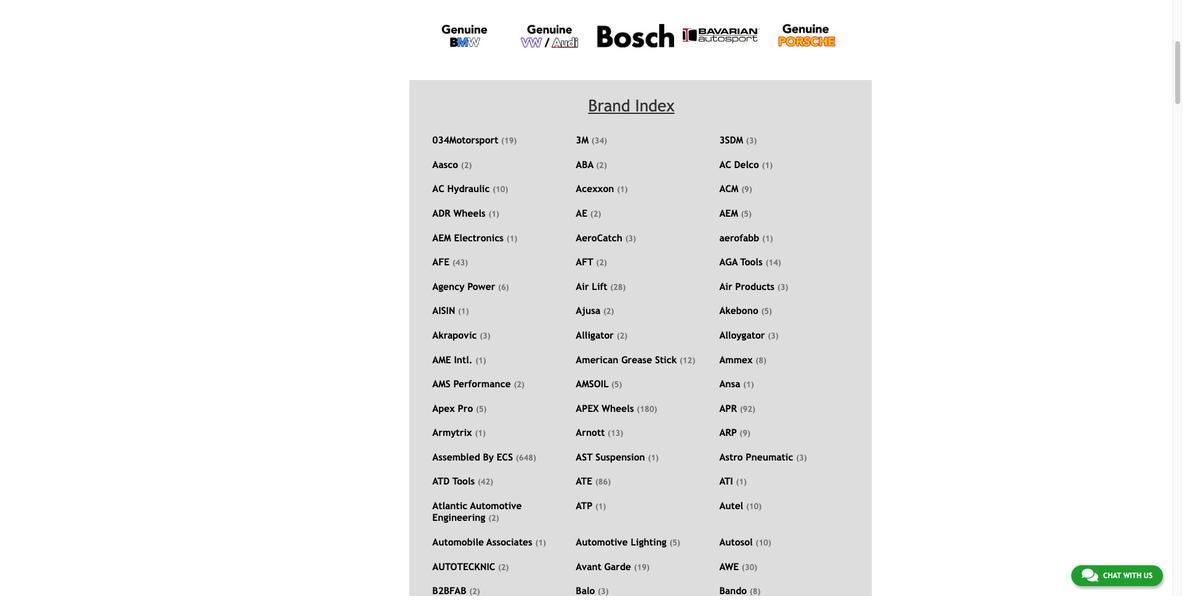Task type: describe. For each thing, give the bounding box(es) containing it.
(3) for akrapovic
[[480, 331, 491, 341]]

(1) inside atp (1)
[[596, 502, 606, 511]]

lift
[[592, 281, 608, 292]]

(1) inside armytrix (1)
[[475, 429, 486, 438]]

(1) inside aem electronics (1)
[[507, 234, 518, 243]]

amsoil (5)
[[576, 378, 622, 389]]

aba
[[576, 159, 594, 170]]

apex pro (5)
[[433, 403, 487, 414]]

(6)
[[498, 283, 509, 292]]

(13)
[[608, 429, 624, 438]]

atd tools (42)
[[433, 476, 494, 487]]

ati
[[720, 476, 734, 487]]

engineering
[[433, 512, 486, 523]]

brand index
[[589, 96, 675, 115]]

chat with us
[[1104, 572, 1153, 580]]

akebono (5)
[[720, 305, 772, 316]]

aem for aem
[[720, 208, 739, 219]]

(1) inside automobile associates (1)
[[536, 538, 546, 548]]

aasco (2)
[[433, 159, 472, 170]]

assembled
[[433, 451, 480, 463]]

(5) for amsoil
[[612, 380, 622, 389]]

(3) for aerocatch
[[626, 234, 636, 243]]

(1) inside the aerofabb (1)
[[763, 234, 774, 243]]

(1) inside ac delco (1)
[[762, 161, 773, 170]]

(2) for aft
[[597, 258, 607, 268]]

(3) for 3sdm
[[747, 136, 757, 146]]

air lift (28)
[[576, 281, 626, 292]]

agency
[[433, 281, 465, 292]]

atp (1)
[[576, 500, 606, 511]]

(43)
[[453, 258, 468, 268]]

genuine%20volkswagen%20audi logo image
[[520, 24, 581, 48]]

ast
[[576, 451, 593, 463]]

3sdm (3)
[[720, 135, 757, 146]]

assembled by ecs (648)
[[433, 451, 537, 463]]

(1) inside the "ast suspension (1)"
[[648, 453, 659, 463]]

tools for aga
[[741, 256, 763, 268]]

(1) inside ati (1)
[[736, 478, 747, 487]]

ansa
[[720, 378, 741, 389]]

(2) for alligator
[[617, 331, 628, 341]]

awe
[[720, 561, 739, 572]]

aem (5)
[[720, 208, 752, 219]]

pneumatic
[[746, 451, 794, 463]]

aft
[[576, 256, 594, 268]]

akrapovic (3)
[[433, 330, 491, 341]]

atp
[[576, 500, 593, 511]]

ams performance (2)
[[433, 378, 525, 389]]

(19) inside avant garde (19)
[[634, 563, 650, 572]]

automotive lighting (5)
[[576, 537, 681, 548]]

(2) for autotecknic
[[498, 563, 509, 572]]

(5) inside apex pro (5)
[[476, 405, 487, 414]]

(34)
[[592, 136, 607, 146]]

bosch logo image
[[598, 24, 674, 48]]

automobile
[[433, 537, 484, 548]]

ae
[[576, 208, 588, 219]]

(2) for ajusa
[[604, 307, 614, 316]]

ac delco (1)
[[720, 159, 773, 170]]

aisin (1)
[[433, 305, 469, 316]]

chat
[[1104, 572, 1122, 580]]

ajusa
[[576, 305, 601, 316]]

ame intl. (1)
[[433, 354, 486, 365]]

ac hydraulic (10)
[[433, 183, 509, 194]]

power
[[468, 281, 496, 292]]

astro
[[720, 451, 743, 463]]

chat with us link
[[1072, 566, 1164, 586]]

autotecknic
[[433, 561, 495, 572]]

(2) for ae
[[591, 209, 601, 219]]

apr
[[720, 403, 737, 414]]

armytrix
[[433, 427, 472, 438]]

suspension
[[596, 451, 645, 463]]

(9) for acm
[[742, 185, 753, 194]]

(2) for aasco
[[461, 161, 472, 170]]

index
[[636, 96, 675, 115]]

ate
[[576, 476, 593, 487]]

autel
[[720, 500, 744, 511]]

amsoil
[[576, 378, 609, 389]]

atd
[[433, 476, 450, 487]]

aft (2)
[[576, 256, 607, 268]]

(2) inside ams performance (2)
[[514, 380, 525, 389]]

(3) for alloygator
[[768, 331, 779, 341]]

products
[[736, 281, 775, 292]]

brand
[[589, 96, 631, 115]]

(5) for akebono
[[762, 307, 772, 316]]

by
[[483, 451, 494, 463]]

(10) for autosol
[[756, 538, 772, 548]]

acexxon
[[576, 183, 614, 194]]

aerofabb
[[720, 232, 760, 243]]

(19) inside 034motorsport (19)
[[502, 136, 517, 146]]

astro pneumatic (3)
[[720, 451, 807, 463]]

aba (2)
[[576, 159, 607, 170]]

autel (10)
[[720, 500, 762, 511]]

genuine%20porsche logo image
[[777, 24, 838, 48]]

apr (92)
[[720, 403, 756, 414]]

ame
[[433, 354, 451, 365]]

034motorsport (19)
[[433, 135, 517, 146]]

arnott
[[576, 427, 605, 438]]

alloygator (3)
[[720, 330, 779, 341]]

ammex
[[720, 354, 753, 365]]

(12)
[[680, 356, 696, 365]]

wheels for adr
[[454, 208, 486, 219]]

aerocatch
[[576, 232, 623, 243]]

aem electronics (1)
[[433, 232, 518, 243]]

comments image
[[1082, 568, 1099, 583]]

aisin
[[433, 305, 455, 316]]

ati (1)
[[720, 476, 747, 487]]

(1) inside the acexxon (1)
[[617, 185, 628, 194]]



Task type: locate. For each thing, give the bounding box(es) containing it.
(10) right autel
[[747, 502, 762, 511]]

wheels for apex
[[602, 403, 634, 414]]

1 vertical spatial (10)
[[747, 502, 762, 511]]

(5) right pro
[[476, 405, 487, 414]]

performance
[[454, 378, 511, 389]]

air left lift
[[576, 281, 589, 292]]

(180)
[[637, 405, 658, 414]]

1 vertical spatial wheels
[[602, 403, 634, 414]]

ac left delco
[[720, 159, 732, 170]]

(2) inside autotecknic (2)
[[498, 563, 509, 572]]

wheels up (13)
[[602, 403, 634, 414]]

1 horizontal spatial ac
[[720, 159, 732, 170]]

1 vertical spatial tools
[[453, 476, 475, 487]]

armytrix (1)
[[433, 427, 486, 438]]

(92)
[[740, 405, 756, 414]]

0 horizontal spatial (19)
[[502, 136, 517, 146]]

(3) inside alloygator (3)
[[768, 331, 779, 341]]

(9) right arp on the bottom right
[[740, 429, 751, 438]]

(3) inside "akrapovic (3)"
[[480, 331, 491, 341]]

afe
[[433, 256, 450, 268]]

1 horizontal spatial automotive
[[576, 537, 628, 548]]

american
[[576, 354, 619, 365]]

acm
[[720, 183, 739, 194]]

awe (30)
[[720, 561, 758, 572]]

automotive inside atlantic automotive engineering
[[470, 500, 522, 511]]

(9) right acm
[[742, 185, 753, 194]]

delco
[[735, 159, 760, 170]]

agency power (6)
[[433, 281, 509, 292]]

associates
[[487, 537, 533, 548]]

1 horizontal spatial tools
[[741, 256, 763, 268]]

tools for atd
[[453, 476, 475, 487]]

avant garde (19)
[[576, 561, 650, 572]]

(1) inside ansa (1)
[[744, 380, 754, 389]]

(1) right acexxon
[[617, 185, 628, 194]]

0 vertical spatial automotive
[[470, 500, 522, 511]]

(14)
[[766, 258, 782, 268]]

(2) right performance
[[514, 380, 525, 389]]

(648)
[[516, 453, 537, 463]]

(10) right autosol
[[756, 538, 772, 548]]

acm (9)
[[720, 183, 753, 194]]

(3) right alloygator
[[768, 331, 779, 341]]

0 vertical spatial ac
[[720, 159, 732, 170]]

(1)
[[762, 161, 773, 170], [617, 185, 628, 194], [489, 209, 500, 219], [507, 234, 518, 243], [763, 234, 774, 243], [458, 307, 469, 316], [476, 356, 486, 365], [744, 380, 754, 389], [475, 429, 486, 438], [648, 453, 659, 463], [736, 478, 747, 487], [596, 502, 606, 511], [536, 538, 546, 548]]

1 vertical spatial aem
[[433, 232, 451, 243]]

(1) up (14)
[[763, 234, 774, 243]]

ac for ac delco
[[720, 159, 732, 170]]

aerofabb (1)
[[720, 232, 774, 243]]

ammex (8)
[[720, 354, 767, 365]]

(1) right ansa
[[744, 380, 754, 389]]

1 vertical spatial automotive
[[576, 537, 628, 548]]

(2) up american grease stick (12)
[[617, 331, 628, 341]]

ac up adr on the left of page
[[433, 183, 445, 194]]

(3) inside "air products (3)"
[[778, 283, 789, 292]]

afe (43)
[[433, 256, 468, 268]]

(19) right 034motorsport
[[502, 136, 517, 146]]

(1) inside ame intl. (1)
[[476, 356, 486, 365]]

atlantic automotive engineering
[[433, 500, 522, 523]]

electronics
[[454, 232, 504, 243]]

(3) right pneumatic
[[797, 453, 807, 463]]

atlantic
[[433, 500, 468, 511]]

tools
[[741, 256, 763, 268], [453, 476, 475, 487]]

aem
[[720, 208, 739, 219], [433, 232, 451, 243]]

(1) up assembled by ecs (648)
[[475, 429, 486, 438]]

(5) right 'lighting' at bottom
[[670, 538, 681, 548]]

autosol
[[720, 537, 753, 548]]

with
[[1124, 572, 1142, 580]]

(3) inside 3sdm (3)
[[747, 136, 757, 146]]

(42)
[[478, 478, 494, 487]]

air products (3)
[[720, 281, 789, 292]]

(3) inside aerocatch (3)
[[626, 234, 636, 243]]

0 horizontal spatial wheels
[[454, 208, 486, 219]]

garde
[[605, 561, 631, 572]]

alligator (2)
[[576, 330, 628, 341]]

aerocatch (3)
[[576, 232, 636, 243]]

1 horizontal spatial air
[[720, 281, 733, 292]]

(1) right electronics
[[507, 234, 518, 243]]

(5) inside aem (5)
[[741, 209, 752, 219]]

(28)
[[611, 283, 626, 292]]

(5) inside akebono (5)
[[762, 307, 772, 316]]

stick
[[655, 354, 677, 365]]

(2) inside ajusa (2)
[[604, 307, 614, 316]]

(10) right hydraulic
[[493, 185, 509, 194]]

(5) up the aerofabb (1)
[[741, 209, 752, 219]]

bavarian%20autosport logo image
[[683, 28, 760, 43]]

automobile associates (1)
[[433, 537, 546, 548]]

apex
[[576, 403, 599, 414]]

2 air from the left
[[720, 281, 733, 292]]

1 air from the left
[[576, 281, 589, 292]]

(3) right 3sdm
[[747, 136, 757, 146]]

ast suspension (1)
[[576, 451, 659, 463]]

(10) for autel
[[747, 502, 762, 511]]

(1) right ati
[[736, 478, 747, 487]]

alligator
[[576, 330, 614, 341]]

lighting
[[631, 537, 667, 548]]

(2) right aba
[[596, 161, 607, 170]]

0 vertical spatial (9)
[[742, 185, 753, 194]]

(30)
[[742, 563, 758, 572]]

1 horizontal spatial wheels
[[602, 403, 634, 414]]

(5) for aem
[[741, 209, 752, 219]]

(1) inside the adr wheels (1)
[[489, 209, 500, 219]]

hydraulic
[[448, 183, 490, 194]]

automotive down (42)
[[470, 500, 522, 511]]

(1) right atp
[[596, 502, 606, 511]]

(9) inside the arp (9)
[[740, 429, 751, 438]]

(1) inside aisin (1)
[[458, 307, 469, 316]]

autosol (10)
[[720, 537, 772, 548]]

aem down adr on the left of page
[[433, 232, 451, 243]]

tools left (42)
[[453, 476, 475, 487]]

(1) right 'intl.'
[[476, 356, 486, 365]]

aem for aem electronics
[[433, 232, 451, 243]]

(1) right delco
[[762, 161, 773, 170]]

(2) right ajusa
[[604, 307, 614, 316]]

(5) right akebono
[[762, 307, 772, 316]]

ac for ac hydraulic
[[433, 183, 445, 194]]

arnott (13)
[[576, 427, 624, 438]]

0 vertical spatial (19)
[[502, 136, 517, 146]]

(2) for aba
[[596, 161, 607, 170]]

(2) inside ae (2)
[[591, 209, 601, 219]]

1 vertical spatial (19)
[[634, 563, 650, 572]]

air for air lift
[[576, 281, 589, 292]]

avant
[[576, 561, 602, 572]]

(3) down (14)
[[778, 283, 789, 292]]

ecs
[[497, 451, 513, 463]]

0 vertical spatial tools
[[741, 256, 763, 268]]

ams
[[433, 378, 451, 389]]

automotive up avant garde (19)
[[576, 537, 628, 548]]

1 horizontal spatial (19)
[[634, 563, 650, 572]]

3m
[[576, 135, 589, 146]]

(2) down associates
[[498, 563, 509, 572]]

3m (34)
[[576, 135, 607, 146]]

(86)
[[596, 478, 611, 487]]

(3) right akrapovic
[[480, 331, 491, 341]]

akrapovic
[[433, 330, 477, 341]]

0 horizontal spatial tools
[[453, 476, 475, 487]]

aga tools (14)
[[720, 256, 782, 268]]

(3) inside astro pneumatic (3)
[[797, 453, 807, 463]]

0 horizontal spatial automotive
[[470, 500, 522, 511]]

0 vertical spatial wheels
[[454, 208, 486, 219]]

3sdm
[[720, 135, 744, 146]]

(9) for arp
[[740, 429, 751, 438]]

(5) inside automotive lighting (5)
[[670, 538, 681, 548]]

(2) right aft
[[597, 258, 607, 268]]

air for air products
[[720, 281, 733, 292]]

apex
[[433, 403, 455, 414]]

pro
[[458, 403, 473, 414]]

ae (2)
[[576, 208, 601, 219]]

genuine%20bmw logo image
[[441, 24, 488, 48]]

acexxon (1)
[[576, 183, 628, 194]]

(2) right "aasco"
[[461, 161, 472, 170]]

aasco
[[433, 159, 458, 170]]

(5) inside amsoil (5)
[[612, 380, 622, 389]]

ate (86)
[[576, 476, 611, 487]]

0 horizontal spatial air
[[576, 281, 589, 292]]

0 horizontal spatial aem
[[433, 232, 451, 243]]

(19) right garde
[[634, 563, 650, 572]]

wheels
[[454, 208, 486, 219], [602, 403, 634, 414]]

air down aga
[[720, 281, 733, 292]]

(2) right ae
[[591, 209, 601, 219]]

2 vertical spatial (10)
[[756, 538, 772, 548]]

autotecknic (2)
[[433, 561, 509, 572]]

tools left (14)
[[741, 256, 763, 268]]

(2) inside aft (2)
[[597, 258, 607, 268]]

0 vertical spatial (10)
[[493, 185, 509, 194]]

1 vertical spatial (9)
[[740, 429, 751, 438]]

1 horizontal spatial aem
[[720, 208, 739, 219]]

grease
[[622, 354, 653, 365]]

(2) up automobile associates (1)
[[489, 514, 499, 523]]

(2) inside alligator (2)
[[617, 331, 628, 341]]

(10) inside autel (10)
[[747, 502, 762, 511]]

(1) right associates
[[536, 538, 546, 548]]

(5) up apex wheels (180) on the bottom
[[612, 380, 622, 389]]

us
[[1144, 572, 1153, 580]]

wheels down ac hydraulic (10)
[[454, 208, 486, 219]]

(10) inside autosol (10)
[[756, 538, 772, 548]]

aem down acm
[[720, 208, 739, 219]]

(2)
[[461, 161, 472, 170], [596, 161, 607, 170], [591, 209, 601, 219], [597, 258, 607, 268], [604, 307, 614, 316], [617, 331, 628, 341], [514, 380, 525, 389], [489, 514, 499, 523], [498, 563, 509, 572]]

(1) up electronics
[[489, 209, 500, 219]]

0 horizontal spatial ac
[[433, 183, 445, 194]]

ac
[[720, 159, 732, 170], [433, 183, 445, 194]]

(2) inside aasco (2)
[[461, 161, 472, 170]]

(9) inside the acm (9)
[[742, 185, 753, 194]]

0 vertical spatial aem
[[720, 208, 739, 219]]

(3) right 'aerocatch'
[[626, 234, 636, 243]]

1 vertical spatial ac
[[433, 183, 445, 194]]

air
[[576, 281, 589, 292], [720, 281, 733, 292]]

(2) inside the aba (2)
[[596, 161, 607, 170]]

(1) right aisin
[[458, 307, 469, 316]]

(1) right suspension
[[648, 453, 659, 463]]

(10) inside ac hydraulic (10)
[[493, 185, 509, 194]]

adr
[[433, 208, 451, 219]]



Task type: vqa. For each thing, say whether or not it's contained in the screenshot.


